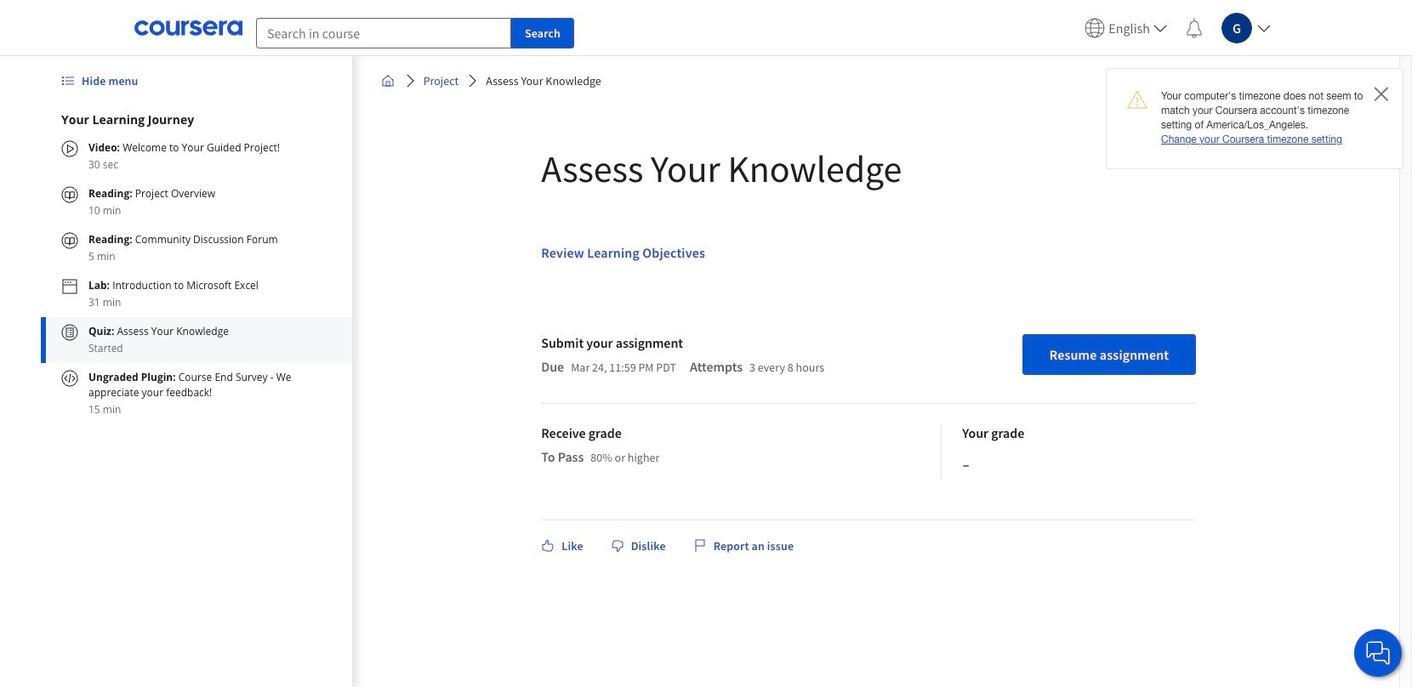 Task type: vqa. For each thing, say whether or not it's contained in the screenshot.
you associated with Technology
no



Task type: locate. For each thing, give the bounding box(es) containing it.
timezone mismatch warning modal dialog
[[1106, 68, 1404, 169]]

Search in course text field
[[256, 17, 511, 48]]

home image
[[381, 74, 395, 88]]

coursera image
[[134, 14, 243, 41]]



